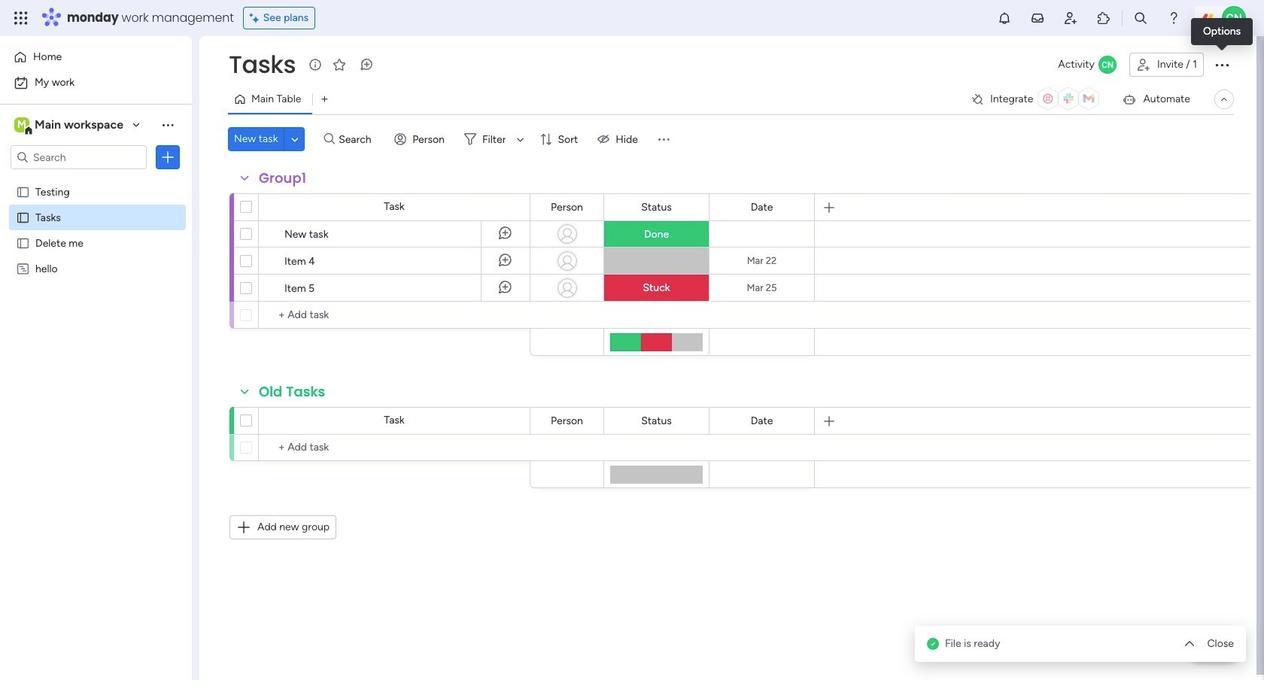 Task type: describe. For each thing, give the bounding box(es) containing it.
1 + add task text field from the top
[[266, 306, 523, 324]]

see plans image
[[250, 10, 263, 26]]

notifications image
[[997, 11, 1013, 26]]

options image
[[160, 150, 175, 165]]

invite members image
[[1064, 11, 1079, 26]]

arrow down image
[[512, 130, 530, 148]]

1 public board image from the top
[[16, 184, 30, 199]]

update feed image
[[1031, 11, 1046, 26]]

select product image
[[14, 11, 29, 26]]

1 vertical spatial option
[[9, 71, 183, 95]]

add to favorites image
[[332, 57, 347, 72]]

menu image
[[656, 132, 671, 147]]



Task type: vqa. For each thing, say whether or not it's contained in the screenshot.
Public board icon
yes



Task type: locate. For each thing, give the bounding box(es) containing it.
monday marketplace image
[[1097, 11, 1112, 26]]

2 + add task text field from the top
[[266, 439, 523, 457]]

0 vertical spatial public board image
[[16, 184, 30, 199]]

3 public board image from the top
[[16, 236, 30, 250]]

0 vertical spatial + add task text field
[[266, 306, 523, 324]]

workspace selection element
[[14, 116, 126, 136]]

0 vertical spatial option
[[9, 45, 183, 69]]

Search field
[[335, 129, 380, 150]]

angle down image
[[291, 134, 299, 145]]

public board image
[[16, 184, 30, 199], [16, 210, 30, 224], [16, 236, 30, 250]]

options image
[[1214, 56, 1232, 74]]

v2 search image
[[324, 131, 335, 148]]

add view image
[[322, 94, 328, 105]]

1 vertical spatial + add task text field
[[266, 439, 523, 457]]

workspace image
[[14, 117, 29, 133]]

cool name image
[[1223, 6, 1247, 30]]

collapse board header image
[[1219, 93, 1231, 105]]

+ Add task text field
[[266, 306, 523, 324], [266, 439, 523, 457]]

workspace options image
[[160, 117, 175, 132]]

board activity image
[[1099, 56, 1117, 74]]

None field
[[225, 49, 300, 81], [255, 169, 310, 188], [547, 199, 587, 216], [638, 199, 676, 216], [747, 199, 777, 216], [255, 382, 329, 402], [547, 413, 587, 429], [638, 413, 676, 429], [747, 413, 777, 429], [225, 49, 300, 81], [255, 169, 310, 188], [547, 199, 587, 216], [638, 199, 676, 216], [747, 199, 777, 216], [255, 382, 329, 402], [547, 413, 587, 429], [638, 413, 676, 429], [747, 413, 777, 429]]

2 public board image from the top
[[16, 210, 30, 224]]

list box
[[0, 176, 192, 484]]

help image
[[1167, 11, 1182, 26]]

1 vertical spatial public board image
[[16, 210, 30, 224]]

search everything image
[[1134, 11, 1149, 26]]

show board description image
[[307, 57, 325, 72]]

2 vertical spatial option
[[0, 178, 192, 181]]

2 vertical spatial public board image
[[16, 236, 30, 250]]

option
[[9, 45, 183, 69], [9, 71, 183, 95], [0, 178, 192, 181]]

Search in workspace field
[[32, 149, 126, 166]]

start a board discussion image
[[359, 57, 374, 72]]



